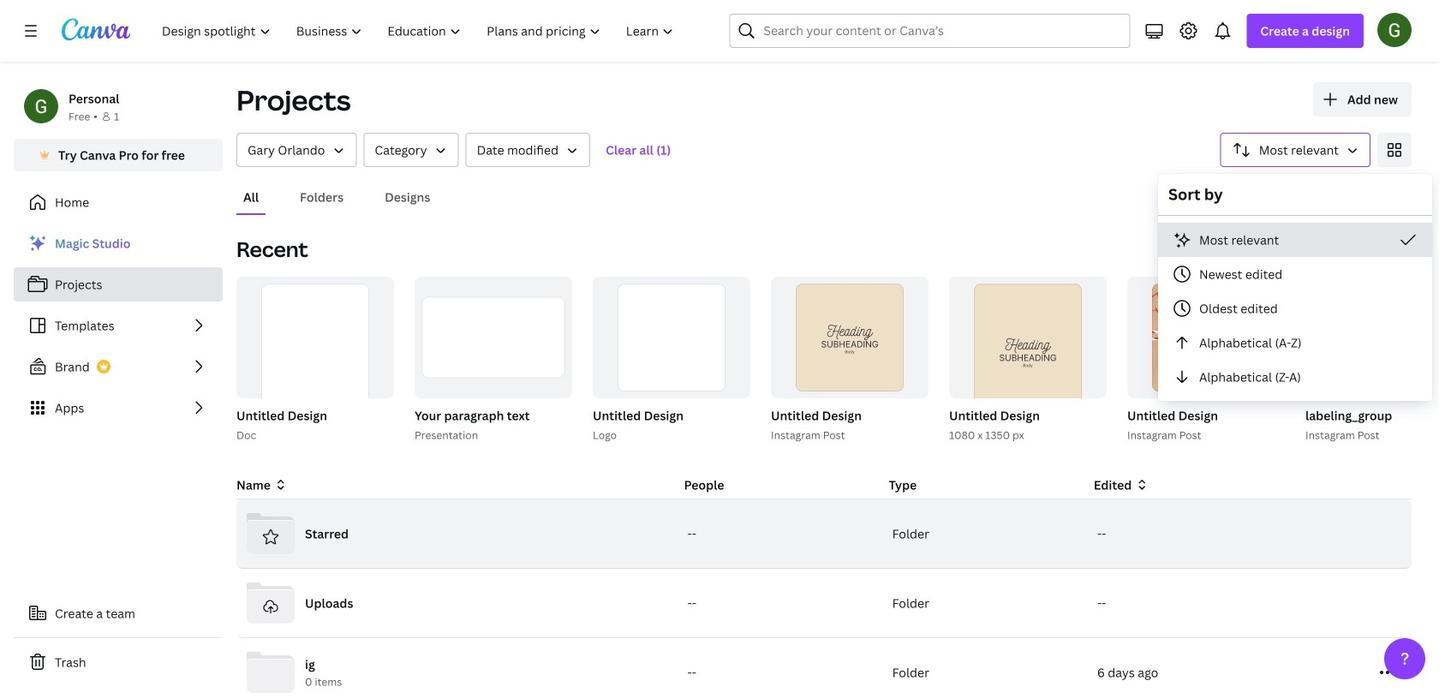 Task type: locate. For each thing, give the bounding box(es) containing it.
group
[[233, 277, 394, 444], [237, 277, 394, 436], [411, 277, 572, 444], [590, 277, 751, 444], [593, 277, 751, 399], [768, 277, 929, 444], [771, 277, 929, 399], [946, 277, 1107, 444], [950, 277, 1107, 419], [1124, 277, 1286, 444], [1128, 277, 1286, 399], [1303, 277, 1440, 444]]

None search field
[[730, 14, 1131, 48]]

2 group from the left
[[237, 277, 394, 436]]

Sort by button
[[1221, 133, 1371, 167]]

option
[[1159, 223, 1433, 257], [1159, 257, 1433, 291], [1159, 291, 1433, 326], [1159, 326, 1433, 360], [1159, 360, 1433, 394]]

9 group from the left
[[950, 277, 1107, 419]]

5 group from the left
[[593, 277, 751, 399]]

10 group from the left
[[1124, 277, 1286, 444]]

gary orlando image
[[1378, 13, 1412, 47]]

11 group from the left
[[1128, 277, 1286, 399]]

Date modified button
[[466, 133, 591, 167]]

list
[[14, 226, 223, 425]]

7 group from the left
[[771, 277, 929, 399]]

top level navigation element
[[151, 14, 689, 48]]



Task type: describe. For each thing, give the bounding box(es) containing it.
6 group from the left
[[768, 277, 929, 444]]

8 group from the left
[[946, 277, 1107, 444]]

Search search field
[[764, 15, 1096, 47]]

1 group from the left
[[233, 277, 394, 444]]

1 option from the top
[[1159, 223, 1433, 257]]

Owner button
[[237, 133, 357, 167]]

12 group from the left
[[1303, 277, 1440, 444]]

3 group from the left
[[411, 277, 572, 444]]

Category button
[[364, 133, 459, 167]]

3 option from the top
[[1159, 291, 1433, 326]]

2 option from the top
[[1159, 257, 1433, 291]]

5 option from the top
[[1159, 360, 1433, 394]]

4 option from the top
[[1159, 326, 1433, 360]]

4 group from the left
[[590, 277, 751, 444]]

sort by list box
[[1159, 223, 1433, 394]]



Task type: vqa. For each thing, say whether or not it's contained in the screenshot.
James Peterson image
no



